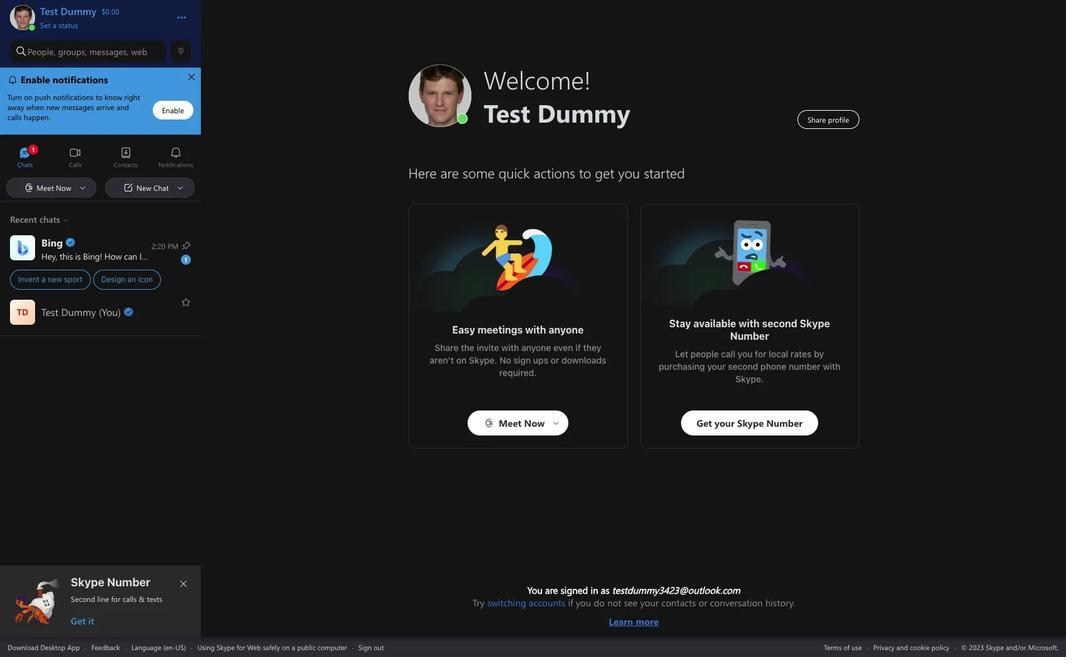 Task type: locate. For each thing, give the bounding box(es) containing it.
a left new
[[41, 275, 46, 284]]

0 vertical spatial skype.
[[469, 355, 497, 366]]

1 vertical spatial if
[[568, 597, 573, 609]]

2 vertical spatial skype
[[217, 643, 235, 652]]

0 vertical spatial second
[[762, 318, 798, 329]]

use
[[852, 643, 862, 652]]

second line for calls & texts
[[71, 594, 162, 604]]

0 vertical spatial your
[[707, 361, 726, 372]]

1 horizontal spatial second
[[762, 318, 798, 329]]

privacy and cookie policy link
[[874, 643, 950, 652]]

downloads
[[562, 355, 606, 366]]

1 horizontal spatial or
[[699, 597, 707, 609]]

2 horizontal spatial you
[[738, 349, 753, 359]]

let
[[675, 349, 688, 359]]

skype up the by
[[800, 318, 830, 329]]

number up calls
[[107, 576, 150, 589]]

0 vertical spatial anyone
[[549, 324, 584, 336]]

mansurfer
[[481, 224, 525, 237]]

for for using skype for web safely on a public computer
[[237, 643, 245, 652]]

if inside try switching accounts if you do not see your contacts or conversation history. learn more
[[568, 597, 573, 609]]

0 horizontal spatial your
[[640, 597, 659, 609]]

1 vertical spatial anyone
[[521, 342, 551, 353]]

1 horizontal spatial a
[[53, 20, 56, 30]]

they
[[583, 342, 601, 353]]

see
[[624, 597, 638, 609]]

if up downloads
[[575, 342, 581, 353]]

1 horizontal spatial you
[[576, 597, 591, 609]]

number
[[730, 331, 769, 342], [107, 576, 150, 589]]

cookie
[[910, 643, 930, 652]]

1 horizontal spatial number
[[730, 331, 769, 342]]

with
[[739, 318, 760, 329], [525, 324, 546, 336], [501, 342, 519, 353], [823, 361, 841, 372]]

with inside share the invite with anyone even if they aren't on skype. no sign ups or downloads required.
[[501, 342, 519, 353]]

for inside skype number element
[[111, 594, 121, 604]]

1 vertical spatial number
[[107, 576, 150, 589]]

skype number element
[[11, 576, 191, 627]]

terms of use
[[824, 643, 862, 652]]

you
[[162, 250, 176, 262], [738, 349, 753, 359], [576, 597, 591, 609]]

second inside stay available with second skype number
[[762, 318, 798, 329]]

1 horizontal spatial for
[[237, 643, 245, 652]]

get it
[[71, 615, 94, 627]]

local
[[769, 349, 788, 359]]

easy
[[452, 324, 475, 336]]

anyone up ups
[[521, 342, 551, 353]]

can
[[124, 250, 137, 262]]

you
[[527, 584, 543, 597]]

the
[[461, 342, 474, 353]]

1 horizontal spatial if
[[575, 342, 581, 353]]

anyone up even
[[549, 324, 584, 336]]

2 horizontal spatial skype
[[800, 318, 830, 329]]

0 vertical spatial skype
[[800, 318, 830, 329]]

0 horizontal spatial for
[[111, 594, 121, 604]]

if right are
[[568, 597, 573, 609]]

using skype for web safely on a public computer link
[[198, 643, 347, 652]]

skype.
[[469, 355, 497, 366], [736, 374, 764, 384]]

set a status
[[40, 20, 78, 30]]

with up 'no' on the bottom of the page
[[501, 342, 519, 353]]

2 horizontal spatial for
[[755, 349, 767, 359]]

if inside share the invite with anyone even if they aren't on skype. no sign ups or downloads required.
[[575, 342, 581, 353]]

for for second line for calls & texts
[[111, 594, 121, 604]]

with down the by
[[823, 361, 841, 372]]

groups,
[[58, 45, 87, 57]]

messages,
[[89, 45, 129, 57]]

second up local
[[762, 318, 798, 329]]

0 horizontal spatial or
[[551, 355, 559, 366]]

1 vertical spatial or
[[699, 597, 707, 609]]

for left web on the bottom
[[237, 643, 245, 652]]

anyone
[[549, 324, 584, 336], [521, 342, 551, 353]]

0 horizontal spatial second
[[728, 361, 758, 372]]

0 horizontal spatial if
[[568, 597, 573, 609]]

skype number
[[71, 576, 150, 589]]

share the invite with anyone even if they aren't on skype. no sign ups or downloads required.
[[430, 342, 609, 378]]

if
[[575, 342, 581, 353], [568, 597, 573, 609]]

0 vertical spatial on
[[456, 355, 467, 366]]

2 vertical spatial you
[[576, 597, 591, 609]]

1 vertical spatial second
[[728, 361, 758, 372]]

on right "safely"
[[282, 643, 290, 652]]

0 vertical spatial for
[[755, 349, 767, 359]]

number
[[789, 361, 821, 372]]

1 horizontal spatial skype.
[[736, 374, 764, 384]]

you right call
[[738, 349, 753, 359]]

on down the
[[456, 355, 467, 366]]

0 vertical spatial a
[[53, 20, 56, 30]]

signed
[[561, 584, 588, 597]]

download
[[8, 643, 38, 652]]

1 horizontal spatial skype
[[217, 643, 235, 652]]

on inside share the invite with anyone even if they aren't on skype. no sign ups or downloads required.
[[456, 355, 467, 366]]

us)
[[176, 643, 186, 652]]

is
[[75, 250, 81, 262]]

or right ups
[[551, 355, 559, 366]]

0 horizontal spatial a
[[41, 275, 46, 284]]

more
[[636, 615, 659, 628]]

design an icon
[[101, 275, 153, 284]]

it
[[88, 615, 94, 627]]

in
[[591, 584, 598, 597]]

1 horizontal spatial on
[[456, 355, 467, 366]]

1 vertical spatial on
[[282, 643, 290, 652]]

tab list
[[0, 141, 201, 176]]

number up call
[[730, 331, 769, 342]]

1 vertical spatial you
[[738, 349, 753, 359]]

language
[[132, 643, 161, 652]]

second down call
[[728, 361, 758, 372]]

app
[[67, 643, 80, 652]]

1 vertical spatial a
[[41, 275, 46, 284]]

a inside button
[[53, 20, 56, 30]]

2 horizontal spatial a
[[292, 643, 295, 652]]

your down call
[[707, 361, 726, 372]]

with right available
[[739, 318, 760, 329]]

an
[[127, 275, 136, 284]]

you right help
[[162, 250, 176, 262]]

skype. down invite
[[469, 355, 497, 366]]

required.
[[499, 368, 537, 378]]

1 vertical spatial for
[[111, 594, 121, 604]]

you inside try switching accounts if you do not see your contacts or conversation history. learn more
[[576, 597, 591, 609]]

let people call you for local rates by purchasing your second phone number with skype.
[[659, 349, 843, 384]]

1 horizontal spatial your
[[707, 361, 726, 372]]

skype. down phone
[[736, 374, 764, 384]]

even
[[554, 342, 573, 353]]

do
[[594, 597, 605, 609]]

get
[[71, 615, 86, 627]]

your right see
[[640, 597, 659, 609]]

with up ups
[[525, 324, 546, 336]]

0 vertical spatial if
[[575, 342, 581, 353]]

skype. inside share the invite with anyone even if they aren't on skype. no sign ups or downloads required.
[[469, 355, 497, 366]]

anyone inside share the invite with anyone even if they aren't on skype. no sign ups or downloads required.
[[521, 342, 551, 353]]

rates
[[791, 349, 812, 359]]

policy
[[932, 643, 950, 652]]

for right line
[[111, 594, 121, 604]]

using skype for web safely on a public computer
[[198, 643, 347, 652]]

1 vertical spatial skype.
[[736, 374, 764, 384]]

number inside stay available with second skype number
[[730, 331, 769, 342]]

0 vertical spatial or
[[551, 355, 559, 366]]

1 vertical spatial skype
[[71, 576, 104, 589]]

1 vertical spatial your
[[640, 597, 659, 609]]

feedback
[[91, 643, 120, 652]]

0 horizontal spatial you
[[162, 250, 176, 262]]

invent
[[18, 275, 39, 284]]

or right contacts at the bottom right of page
[[699, 597, 707, 609]]

0 vertical spatial number
[[730, 331, 769, 342]]

stay
[[669, 318, 691, 329]]

with inside stay available with second skype number
[[739, 318, 760, 329]]

skype up second
[[71, 576, 104, 589]]

skype right using
[[217, 643, 235, 652]]

contacts
[[662, 597, 696, 609]]

hey,
[[41, 250, 57, 262]]

a left public
[[292, 643, 295, 652]]

(en-
[[163, 643, 176, 652]]

you left do
[[576, 597, 591, 609]]

0 horizontal spatial skype.
[[469, 355, 497, 366]]

2 vertical spatial for
[[237, 643, 245, 652]]

learn more link
[[472, 609, 795, 628]]

a right set
[[53, 20, 56, 30]]

for left local
[[755, 349, 767, 359]]

safely
[[263, 643, 280, 652]]

0 horizontal spatial skype
[[71, 576, 104, 589]]

your
[[707, 361, 726, 372], [640, 597, 659, 609]]

available
[[693, 318, 736, 329]]



Task type: describe. For each thing, give the bounding box(es) containing it.
your inside let people call you for local rates by purchasing your second phone number with skype.
[[707, 361, 726, 372]]

public
[[297, 643, 316, 652]]

with inside let people call you for local rates by purchasing your second phone number with skype.
[[823, 361, 841, 372]]

help
[[144, 250, 160, 262]]

using
[[198, 643, 215, 652]]

a for set
[[53, 20, 56, 30]]

people,
[[28, 45, 56, 57]]

people
[[691, 349, 719, 359]]

or inside try switching accounts if you do not see your contacts or conversation history. learn more
[[699, 597, 707, 609]]

people, groups, messages, web
[[28, 45, 147, 57]]

&
[[139, 594, 145, 604]]

download desktop app
[[8, 643, 80, 652]]

purchasing
[[659, 361, 705, 372]]

whosthis
[[712, 217, 751, 230]]

for inside let people call you for local rates by purchasing your second phone number with skype.
[[755, 349, 767, 359]]

language (en-us)
[[132, 643, 186, 652]]

accounts
[[529, 597, 566, 609]]

new
[[48, 275, 62, 284]]

or inside share the invite with anyone even if they aren't on skype. no sign ups or downloads required.
[[551, 355, 559, 366]]

learn
[[609, 615, 633, 628]]

texts
[[147, 594, 162, 604]]

a for invent
[[41, 275, 46, 284]]

by
[[814, 349, 824, 359]]

web
[[131, 45, 147, 57]]

your inside try switching accounts if you do not see your contacts or conversation history. learn more
[[640, 597, 659, 609]]

second inside let people call you for local rates by purchasing your second phone number with skype.
[[728, 361, 758, 372]]

2 vertical spatial a
[[292, 643, 295, 652]]

history.
[[765, 597, 795, 609]]

stay available with second skype number
[[669, 318, 833, 342]]

not
[[607, 597, 621, 609]]

feedback link
[[91, 643, 120, 652]]

privacy
[[874, 643, 895, 652]]

skype. inside let people call you for local rates by purchasing your second phone number with skype.
[[736, 374, 764, 384]]

computer
[[318, 643, 347, 652]]

meetings
[[478, 324, 523, 336]]

second
[[71, 594, 95, 604]]

language (en-us) link
[[132, 643, 186, 652]]

phone
[[761, 361, 787, 372]]

switching
[[487, 597, 526, 609]]

try switching accounts if you do not see your contacts or conversation history. learn more
[[472, 597, 795, 628]]

you are signed in as
[[527, 584, 612, 597]]

are
[[545, 584, 558, 597]]

sign
[[358, 643, 372, 652]]

easy meetings with anyone
[[452, 324, 584, 336]]

ups
[[533, 355, 548, 366]]

icon
[[138, 275, 153, 284]]

and
[[897, 643, 908, 652]]

!
[[100, 250, 102, 262]]

no
[[500, 355, 511, 366]]

status
[[58, 20, 78, 30]]

how
[[104, 250, 122, 262]]

set a status button
[[40, 18, 164, 30]]

this
[[60, 250, 73, 262]]

web
[[247, 643, 261, 652]]

terms
[[824, 643, 842, 652]]

aren't
[[430, 355, 454, 366]]

i
[[139, 250, 142, 262]]

set
[[40, 20, 51, 30]]

invite
[[477, 342, 499, 353]]

conversation
[[710, 597, 763, 609]]

bing
[[83, 250, 100, 262]]

invent a new sport
[[18, 275, 82, 284]]

skype inside stay available with second skype number
[[800, 318, 830, 329]]

sign out
[[358, 643, 384, 652]]

0 horizontal spatial number
[[107, 576, 150, 589]]

desktop
[[40, 643, 65, 652]]

call
[[721, 349, 735, 359]]

you inside let people call you for local rates by purchasing your second phone number with skype.
[[738, 349, 753, 359]]

calls
[[123, 594, 137, 604]]

download desktop app link
[[8, 643, 80, 652]]

as
[[601, 584, 610, 597]]

design
[[101, 275, 125, 284]]

sport
[[64, 275, 82, 284]]

terms of use link
[[824, 643, 862, 652]]

line
[[97, 594, 109, 604]]

switching accounts link
[[487, 597, 566, 609]]

today?
[[179, 250, 203, 262]]

sign
[[514, 355, 531, 366]]

try
[[472, 597, 485, 609]]

0 horizontal spatial on
[[282, 643, 290, 652]]

sign out link
[[358, 643, 384, 652]]

0 vertical spatial you
[[162, 250, 176, 262]]

privacy and cookie policy
[[874, 643, 950, 652]]



Task type: vqa. For each thing, say whether or not it's contained in the screenshot.
_``````_
no



